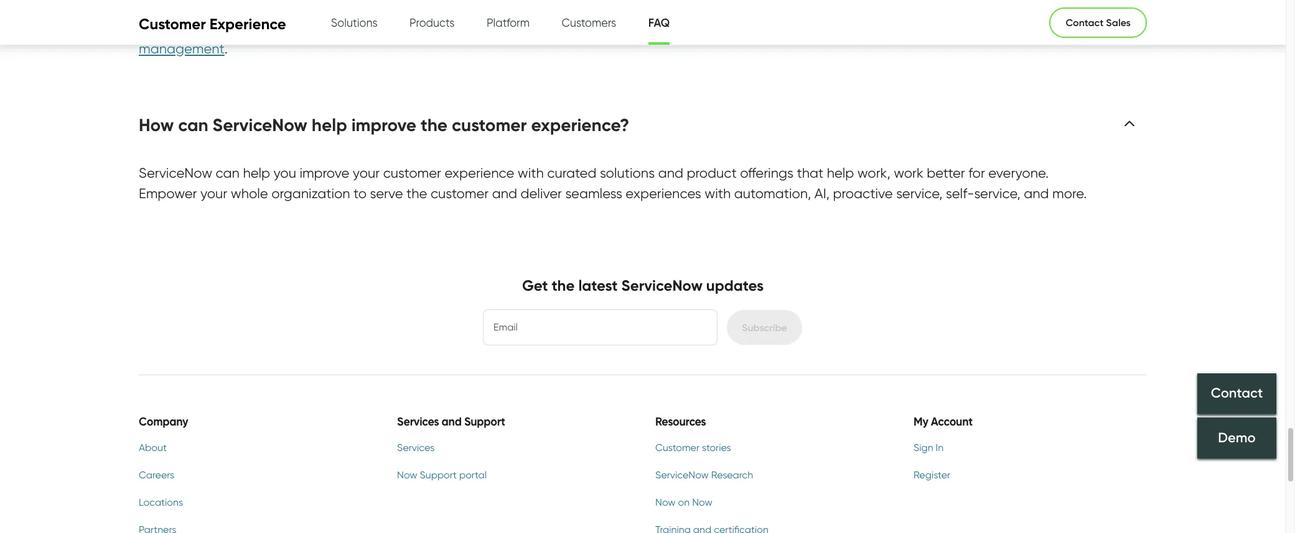 Task type: locate. For each thing, give the bounding box(es) containing it.
0 horizontal spatial service
[[203, 0, 247, 16]]

direct down overall
[[645, 20, 681, 36]]

1 horizontal spatial with
[[705, 186, 731, 202]]

customer service management link
[[139, 20, 1051, 57]]

service down cx
[[544, 20, 587, 36]]

your right empower at the left
[[200, 186, 227, 202]]

support up services link
[[464, 415, 505, 430]]

customer up interactions
[[139, 0, 199, 16]]

1 horizontal spatial can
[[216, 165, 240, 181]]

customer down experience
[[431, 186, 489, 202]]

contact left sales at the right top
[[1066, 16, 1104, 29]]

products
[[410, 16, 455, 29]]

direct
[[358, 20, 395, 36], [645, 20, 681, 36]]

services for services and support
[[397, 415, 439, 430]]

1 horizontal spatial now
[[655, 497, 676, 509]]

0 vertical spatial organization
[[930, 0, 1009, 16]]

empower
[[139, 186, 197, 202]]

experiences
[[626, 186, 701, 202]]

with up deliver
[[518, 165, 544, 181]]

0 horizontal spatial organization
[[271, 186, 350, 202]]

now
[[397, 470, 417, 482], [655, 497, 676, 509], [692, 497, 712, 509]]

and
[[216, 20, 241, 36], [398, 20, 423, 36], [658, 165, 683, 181], [492, 186, 517, 202], [1024, 186, 1049, 202], [442, 415, 462, 430]]

the
[[336, 0, 357, 16], [626, 0, 647, 16], [421, 115, 448, 136], [406, 186, 427, 202], [552, 277, 575, 295]]

serve
[[370, 186, 403, 202]]

experience?
[[531, 115, 629, 136]]

organization inside customer service is one part of the whole customer experience. a cx includes the overall feelings a customer has towards your organization based on interactions and perceptions, both direct and indirect. customer service includes direct customer touch points. learn more about
[[930, 0, 1009, 16]]

2 horizontal spatial service
[[1007, 20, 1051, 36]]

whole inside servicenow can help you improve your customer experience with curated solutions and product offerings that help work, work better for everyone. empower your whole organization to serve the customer and deliver seamless experiences with automation, ai, proactive service, self-service, and more.
[[231, 186, 268, 202]]

2 horizontal spatial now
[[692, 497, 712, 509]]

0 vertical spatial whole
[[360, 0, 397, 16]]

faq link
[[648, 1, 670, 49]]

with
[[518, 165, 544, 181], [705, 186, 731, 202]]

about
[[139, 443, 167, 454]]

your
[[900, 0, 927, 16], [353, 165, 380, 181], [200, 186, 227, 202]]

go to servicenow account image
[[1138, 17, 1153, 33]]

servicenow can help you improve your customer experience with curated solutions and product offerings that help work, work better for everyone. empower your whole organization to serve the customer and deliver seamless experiences with automation, ai, proactive service, self-service, and more.
[[139, 165, 1087, 202]]

Email text field
[[484, 311, 717, 346]]

a
[[746, 0, 755, 16]]

can inside button
[[178, 115, 208, 136]]

2 service, from the left
[[974, 186, 1020, 202]]

services
[[397, 415, 439, 430], [397, 443, 435, 454]]

0 vertical spatial your
[[900, 0, 927, 16]]

help
[[312, 115, 347, 136], [243, 165, 270, 181], [827, 165, 854, 181]]

organization up about
[[930, 0, 1009, 16]]

of
[[320, 0, 333, 16]]

customer for customer experience
[[139, 15, 206, 33]]

service down based
[[1007, 20, 1051, 36]]

now support portal
[[397, 470, 487, 482]]

experience
[[445, 165, 514, 181]]

1 vertical spatial on
[[678, 497, 690, 509]]

0 vertical spatial with
[[518, 165, 544, 181]]

management
[[139, 41, 225, 57]]

company
[[139, 415, 188, 430]]

1 horizontal spatial contact
[[1211, 385, 1263, 402]]

1 vertical spatial services
[[397, 443, 435, 454]]

servicenow inside servicenow can help you improve your customer experience with curated solutions and product offerings that help work, work better for everyone. empower your whole organization to serve the customer and deliver seamless experiences with automation, ai, proactive service, self-service, and more.
[[139, 165, 212, 181]]

customer right about
[[946, 20, 1004, 36]]

solutions
[[331, 16, 377, 29]]

improve inside button
[[351, 115, 416, 136]]

customer
[[401, 0, 459, 16], [758, 0, 816, 16], [685, 20, 743, 36], [946, 20, 1004, 36], [452, 115, 527, 136], [383, 165, 441, 181], [431, 186, 489, 202]]

get
[[522, 277, 548, 295]]

deliver
[[521, 186, 562, 202]]

servicenow
[[213, 115, 307, 136], [139, 165, 212, 181], [621, 277, 703, 295], [655, 470, 709, 482]]

service for is
[[203, 0, 247, 16]]

ai,
[[814, 186, 830, 202]]

touch
[[746, 20, 782, 36]]

servicenow research link
[[655, 469, 884, 484]]

service, down for on the right top
[[974, 186, 1020, 202]]

contact
[[1066, 16, 1104, 29], [1211, 385, 1263, 402]]

0 vertical spatial services
[[397, 415, 439, 430]]

product
[[687, 165, 737, 181]]

1 horizontal spatial on
[[1056, 0, 1072, 16]]

your up about
[[900, 0, 927, 16]]

service left is
[[203, 0, 247, 16]]

1 horizontal spatial help
[[312, 115, 347, 136]]

your inside customer service is one part of the whole customer experience. a cx includes the overall feelings a customer has towards your organization based on interactions and perceptions, both direct and indirect. customer service includes direct customer touch points. learn more about
[[900, 0, 927, 16]]

your up to
[[353, 165, 380, 181]]

support
[[464, 415, 505, 430], [420, 470, 457, 482]]

1 vertical spatial whole
[[231, 186, 268, 202]]

1 horizontal spatial service,
[[974, 186, 1020, 202]]

on
[[1056, 0, 1072, 16], [678, 497, 690, 509]]

part
[[290, 0, 317, 16]]

1 vertical spatial can
[[216, 165, 240, 181]]

support left portal
[[420, 470, 457, 482]]

with down the product
[[705, 186, 731, 202]]

1 vertical spatial improve
[[300, 165, 349, 181]]

overall
[[650, 0, 691, 16]]

customer up experience
[[452, 115, 527, 136]]

my
[[914, 415, 928, 430]]

more.
[[1052, 186, 1087, 202]]

0 horizontal spatial support
[[420, 470, 457, 482]]

0 horizontal spatial improve
[[300, 165, 349, 181]]

seamless
[[565, 186, 622, 202]]

latest
[[578, 277, 618, 295]]

1 horizontal spatial improve
[[351, 115, 416, 136]]

2 services from the top
[[397, 443, 435, 454]]

2 vertical spatial your
[[200, 186, 227, 202]]

experience.
[[462, 0, 535, 16]]

1 services from the top
[[397, 415, 439, 430]]

customers
[[562, 16, 616, 29]]

1 horizontal spatial service
[[544, 20, 587, 36]]

points.
[[786, 20, 827, 36]]

2 horizontal spatial your
[[900, 0, 927, 16]]

contact up the demo
[[1211, 385, 1263, 402]]

can
[[178, 115, 208, 136], [216, 165, 240, 181]]

1 vertical spatial your
[[353, 165, 380, 181]]

improve inside servicenow can help you improve your customer experience with curated solutions and product offerings that help work, work better for everyone. empower your whole organization to serve the customer and deliver seamless experiences with automation, ai, proactive service, self-service, and more.
[[300, 165, 349, 181]]

0 horizontal spatial direct
[[358, 20, 395, 36]]

0 vertical spatial improve
[[351, 115, 416, 136]]

0 horizontal spatial service,
[[896, 186, 943, 202]]

1 horizontal spatial organization
[[930, 0, 1009, 16]]

service for management
[[1007, 20, 1051, 36]]

and down everyone.
[[1024, 186, 1049, 202]]

1 vertical spatial organization
[[271, 186, 350, 202]]

sign
[[914, 443, 933, 454]]

1 horizontal spatial direct
[[645, 20, 681, 36]]

1 vertical spatial contact
[[1211, 385, 1263, 402]]

customer stories link
[[655, 441, 884, 456]]

organization
[[930, 0, 1009, 16], [271, 186, 350, 202]]

customer service is one part of the whole customer experience. a cx includes the overall feelings a customer has towards your organization based on interactions and perceptions, both direct and indirect. customer service includes direct customer touch points. learn more about
[[139, 0, 1072, 36]]

customer up management
[[139, 15, 206, 33]]

can left you
[[216, 165, 240, 181]]

solutions link
[[331, 0, 377, 45]]

1 service, from the left
[[896, 186, 943, 202]]

.
[[225, 41, 228, 57]]

service, down work
[[896, 186, 943, 202]]

can for how
[[178, 115, 208, 136]]

organization down you
[[271, 186, 350, 202]]

0 vertical spatial contact
[[1066, 16, 1104, 29]]

contact inside contact sales link
[[1066, 16, 1104, 29]]

0 horizontal spatial your
[[200, 186, 227, 202]]

customer up the serve
[[383, 165, 441, 181]]

0 horizontal spatial contact
[[1066, 16, 1104, 29]]

and up .
[[216, 20, 241, 36]]

1 horizontal spatial whole
[[360, 0, 397, 16]]

1 horizontal spatial your
[[353, 165, 380, 181]]

on right based
[[1056, 0, 1072, 16]]

and up now support portal
[[442, 415, 462, 430]]

service
[[203, 0, 247, 16], [544, 20, 587, 36], [1007, 20, 1051, 36]]

about
[[904, 20, 943, 36]]

contact inside contact link
[[1211, 385, 1263, 402]]

customer down resources
[[655, 443, 699, 454]]

automation,
[[734, 186, 811, 202]]

service inside customer service management
[[1007, 20, 1051, 36]]

towards
[[846, 0, 896, 16]]

register link
[[914, 469, 1142, 484]]

locations link
[[139, 496, 367, 511]]

direct right both
[[358, 20, 395, 36]]

0 horizontal spatial now
[[397, 470, 417, 482]]

can inside servicenow can help you improve your customer experience with curated solutions and product offerings that help work, work better for everyone. empower your whole organization to serve the customer and deliver seamless experiences with automation, ai, proactive service, self-service, and more.
[[216, 165, 240, 181]]

0 vertical spatial support
[[464, 415, 505, 430]]

0 vertical spatial can
[[178, 115, 208, 136]]

1 vertical spatial support
[[420, 470, 457, 482]]

now for now on now
[[655, 497, 676, 509]]

on inside customer service is one part of the whole customer experience. a cx includes the overall feelings a customer has towards your organization based on interactions and perceptions, both direct and indirect. customer service includes direct customer touch points. learn more about
[[1056, 0, 1072, 16]]

can right how
[[178, 115, 208, 136]]

0 horizontal spatial can
[[178, 115, 208, 136]]

customer down experience.
[[480, 20, 540, 36]]

sign in
[[914, 443, 944, 454]]

on down servicenow research
[[678, 497, 690, 509]]

0 horizontal spatial whole
[[231, 186, 268, 202]]

service,
[[896, 186, 943, 202], [974, 186, 1020, 202]]

0 vertical spatial includes
[[571, 0, 623, 16]]

0 vertical spatial on
[[1056, 0, 1072, 16]]



Task type: vqa. For each thing, say whether or not it's contained in the screenshot.
right English
no



Task type: describe. For each thing, give the bounding box(es) containing it.
feelings
[[695, 0, 743, 16]]

experience
[[210, 15, 286, 33]]

portal
[[459, 470, 487, 482]]

proactive
[[833, 186, 893, 202]]

to
[[354, 186, 367, 202]]

0 horizontal spatial on
[[678, 497, 690, 509]]

contact for contact
[[1211, 385, 1263, 402]]

curated
[[547, 165, 596, 181]]

and down experience
[[492, 186, 517, 202]]

2 horizontal spatial help
[[827, 165, 854, 181]]

perceptions,
[[244, 20, 322, 36]]

0 horizontal spatial with
[[518, 165, 544, 181]]

locations
[[139, 497, 183, 509]]

subscribe
[[742, 322, 787, 334]]

both
[[325, 20, 355, 36]]

services for services
[[397, 443, 435, 454]]

subscribe button
[[727, 311, 802, 346]]

contact sales link
[[1049, 7, 1147, 38]]

customer up points.
[[758, 0, 816, 16]]

is
[[250, 0, 259, 16]]

customer for customer stories
[[655, 443, 699, 454]]

and left indirect.
[[398, 20, 423, 36]]

services and support
[[397, 415, 505, 430]]

work,
[[857, 165, 890, 181]]

about link
[[139, 441, 367, 456]]

solutions
[[600, 165, 655, 181]]

customers link
[[562, 0, 616, 45]]

contact sales
[[1066, 16, 1131, 29]]

improve for the
[[351, 115, 416, 136]]

updates
[[706, 277, 764, 295]]

how can servicenow help improve the customer experience? button
[[139, 114, 651, 136]]

everyone.
[[988, 165, 1049, 181]]

a
[[538, 0, 547, 16]]

0 horizontal spatial help
[[243, 165, 270, 181]]

2 direct from the left
[[645, 20, 681, 36]]

customer down feelings
[[685, 20, 743, 36]]

customer service management
[[139, 20, 1051, 57]]

now support portal link
[[397, 469, 625, 484]]

one
[[262, 0, 286, 16]]

resources
[[655, 415, 706, 430]]

based
[[1012, 0, 1052, 16]]

work
[[894, 165, 923, 181]]

research
[[711, 470, 753, 482]]

get the latest servicenow updates
[[522, 277, 764, 295]]

sign in link
[[914, 441, 1142, 456]]

help inside how can servicenow help improve the customer experience? button
[[312, 115, 347, 136]]

offerings
[[740, 165, 793, 181]]

indirect.
[[426, 20, 476, 36]]

can for servicenow
[[216, 165, 240, 181]]

1 direct from the left
[[358, 20, 395, 36]]

1 vertical spatial with
[[705, 186, 731, 202]]

cx
[[550, 0, 568, 16]]

products link
[[410, 0, 455, 45]]

now on now link
[[655, 496, 884, 511]]

customer inside customer service management
[[946, 20, 1004, 36]]

customer up products
[[401, 0, 459, 16]]

demo link
[[1197, 418, 1276, 459]]

careers
[[139, 470, 174, 482]]

1 vertical spatial includes
[[591, 20, 642, 36]]

the inside servicenow can help you improve your customer experience with curated solutions and product offerings that help work, work better for everyone. empower your whole organization to serve the customer and deliver seamless experiences with automation, ai, proactive service, self-service, and more.
[[406, 186, 427, 202]]

learn
[[830, 20, 865, 36]]

platform
[[487, 16, 530, 29]]

the inside button
[[421, 115, 448, 136]]

faq
[[648, 16, 670, 30]]

sales
[[1106, 16, 1131, 29]]

organization inside servicenow can help you improve your customer experience with curated solutions and product offerings that help work, work better for everyone. empower your whole organization to serve the customer and deliver seamless experiences with automation, ai, proactive service, self-service, and more.
[[271, 186, 350, 202]]

support inside now support portal link
[[420, 470, 457, 482]]

servicenow inside servicenow research link
[[655, 470, 709, 482]]

customer inside button
[[452, 115, 527, 136]]

careers link
[[139, 469, 367, 484]]

you
[[274, 165, 296, 181]]

customer experience
[[139, 15, 286, 33]]

and up experiences
[[658, 165, 683, 181]]

more
[[869, 20, 901, 36]]

now on now
[[655, 497, 712, 509]]

how
[[139, 115, 174, 136]]

interactions
[[139, 20, 212, 36]]

has
[[820, 0, 842, 16]]

that
[[797, 165, 823, 181]]

platform link
[[487, 0, 530, 45]]

how can servicenow help improve the customer experience?
[[139, 115, 629, 136]]

contact link
[[1197, 374, 1276, 415]]

account
[[931, 415, 973, 430]]

in
[[936, 443, 944, 454]]

stories
[[702, 443, 731, 454]]

customer for customer service is one part of the whole customer experience. a cx includes the overall feelings a customer has towards your organization based on interactions and perceptions, both direct and indirect. customer service includes direct customer touch points. learn more about
[[139, 0, 199, 16]]

now for now support portal
[[397, 470, 417, 482]]

customer stories
[[655, 443, 731, 454]]

servicenow inside how can servicenow help improve the customer experience? button
[[213, 115, 307, 136]]

contact for contact sales
[[1066, 16, 1104, 29]]

for
[[968, 165, 985, 181]]

services link
[[397, 441, 625, 456]]

demo
[[1218, 430, 1256, 447]]

improve for your
[[300, 165, 349, 181]]

self-
[[946, 186, 974, 202]]

better
[[927, 165, 965, 181]]

servicenow research
[[655, 470, 753, 482]]

whole inside customer service is one part of the whole customer experience. a cx includes the overall feelings a customer has towards your organization based on interactions and perceptions, both direct and indirect. customer service includes direct customer touch points. learn more about
[[360, 0, 397, 16]]

register
[[914, 470, 950, 482]]

1 horizontal spatial support
[[464, 415, 505, 430]]



